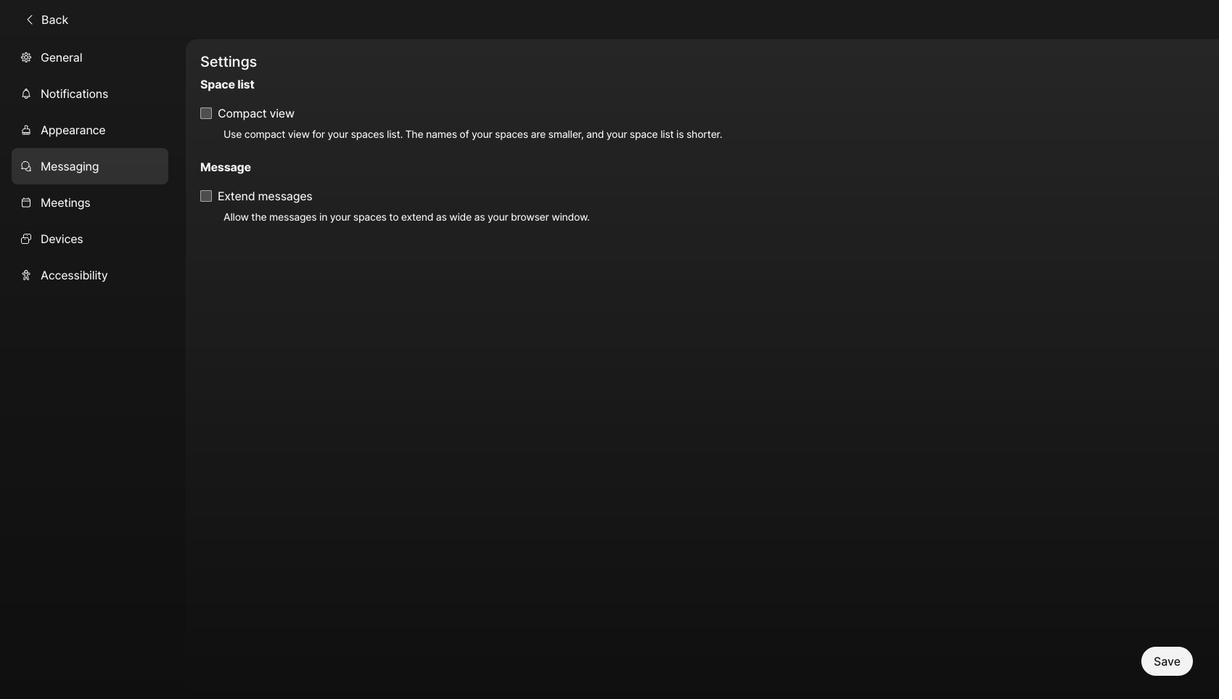 Task type: vqa. For each thing, say whether or not it's contained in the screenshot.
Meetings tab
yes



Task type: describe. For each thing, give the bounding box(es) containing it.
settings navigation
[[0, 39, 186, 699]]

meetings tab
[[12, 184, 168, 221]]

messaging tab
[[12, 148, 168, 184]]



Task type: locate. For each thing, give the bounding box(es) containing it.
accessibility tab
[[12, 257, 168, 293]]

devices tab
[[12, 221, 168, 257]]

notifications tab
[[12, 75, 168, 112]]

appearance tab
[[12, 112, 168, 148]]

general tab
[[12, 39, 168, 75]]



